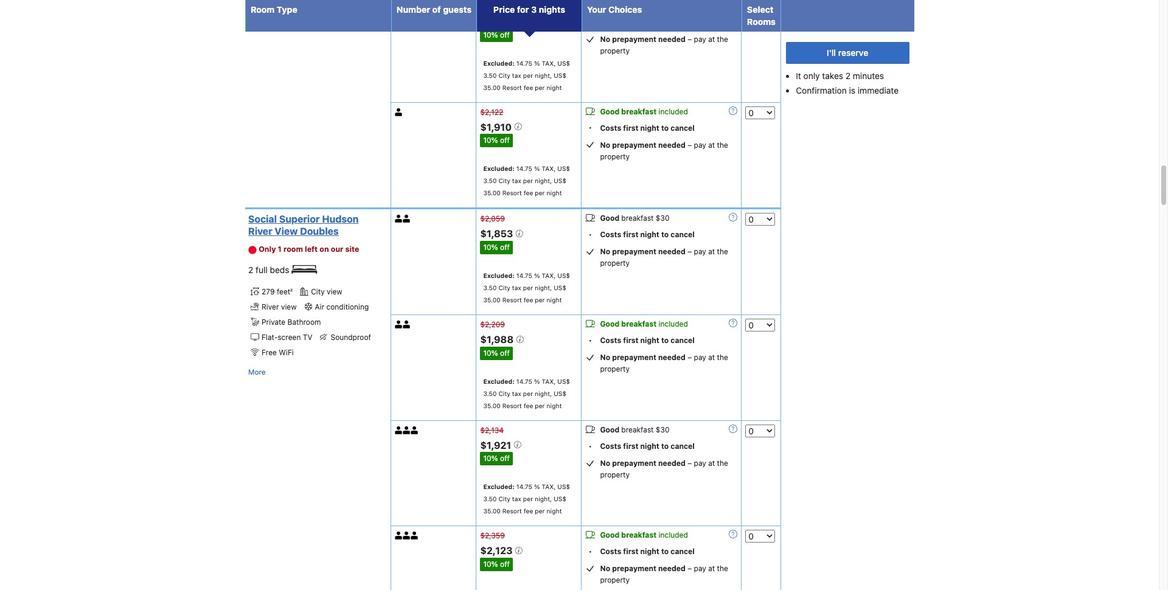 Task type: vqa. For each thing, say whether or not it's contained in the screenshot.
fourth 10% off
yes



Task type: locate. For each thing, give the bounding box(es) containing it.
10% off. you're getting a reduced rate because this property is offering a discount.. element for $1,921
[[480, 452, 513, 466]]

2 pay from the top
[[694, 140, 706, 149]]

2 included from the top
[[659, 319, 688, 329]]

35.00 up $2,359
[[483, 508, 501, 515]]

10% off. you're getting a reduced rate because this property is offering a discount.. element for $1,988
[[480, 347, 513, 360]]

more details on meals and payment options image for $1,921
[[729, 424, 738, 433]]

pay for $1,910
[[694, 140, 706, 149]]

tax up $2,123
[[512, 495, 521, 503]]

us$
[[557, 59, 570, 67], [554, 72, 566, 79], [557, 165, 570, 172], [554, 177, 566, 185], [557, 272, 570, 279], [554, 284, 566, 291], [557, 378, 570, 385], [554, 390, 566, 397], [557, 483, 570, 491], [554, 495, 566, 503]]

3 % from the top
[[534, 272, 540, 279]]

fee for $1,910
[[524, 189, 533, 197]]

6 breakfast from the top
[[621, 531, 657, 540]]

city up $2,122 at top
[[498, 72, 510, 79]]

price
[[493, 4, 515, 15]]

% for $2,247
[[534, 59, 540, 67]]

% for $1,921
[[534, 483, 540, 491]]

1 14.75 from the top
[[516, 59, 532, 67]]

14.75 for $1,921
[[516, 483, 532, 491]]

1 more details on meals and payment options image from the top
[[729, 213, 738, 222]]

resort up $2,122 at top
[[502, 84, 522, 91]]

10% down $2,123
[[483, 560, 498, 569]]

1 tax, from the top
[[542, 59, 556, 67]]

3 more details on meals and payment options image from the top
[[729, 424, 738, 433]]

4 first from the top
[[623, 336, 638, 345]]

10% off. you're getting a reduced rate because this property is offering a discount.. element
[[480, 28, 513, 42], [480, 134, 513, 147], [480, 241, 513, 254], [480, 347, 513, 360], [480, 452, 513, 466], [480, 558, 513, 571]]

2 vertical spatial good breakfast included
[[600, 531, 688, 540]]

off for $1,853
[[500, 243, 510, 252]]

flat-
[[262, 333, 278, 342]]

2 off from the top
[[500, 136, 510, 145]]

5 3.50 from the top
[[483, 495, 497, 503]]

off down $1,853
[[500, 243, 510, 252]]

occupancy image
[[395, 2, 403, 10], [403, 2, 411, 10], [411, 2, 419, 10], [419, 2, 427, 10], [395, 108, 403, 116], [403, 215, 411, 223], [395, 321, 403, 329], [403, 321, 411, 329], [395, 426, 403, 434], [403, 426, 411, 434], [395, 532, 403, 540]]

excluded: down $1,910
[[483, 165, 515, 172]]

tax up $1,988
[[512, 284, 521, 291]]

$30 for $1,921's more details on meals and payment options icon
[[656, 425, 670, 434]]

river down 279
[[262, 302, 279, 311]]

3 35.00 from the top
[[483, 296, 501, 304]]

choices
[[608, 4, 642, 15]]

good for $1,988
[[600, 319, 619, 329]]

1 tax from the top
[[512, 72, 521, 79]]

fee for $1,853
[[524, 296, 533, 304]]

off for $1,921
[[500, 454, 510, 463]]

14.75 % tax, us$ 3.50 city tax per night, us$ 35.00 resort fee per night up $2,209
[[483, 272, 570, 304]]

4 • from the top
[[589, 336, 592, 345]]

at
[[708, 35, 715, 44], [708, 140, 715, 149], [708, 247, 715, 256], [708, 353, 715, 362], [708, 459, 715, 468], [708, 564, 715, 573]]

2 costs first night to cancel from the top
[[600, 123, 695, 132]]

6 – from the top
[[688, 564, 692, 573]]

3.50 up $2,209
[[483, 284, 497, 291]]

10% off down $1,853
[[483, 243, 510, 252]]

included for $2,123
[[659, 531, 688, 540]]

number
[[397, 4, 430, 15]]

more details on meals and payment options image
[[729, 213, 738, 222], [729, 319, 738, 327], [729, 424, 738, 433], [729, 530, 738, 539]]

2 no from the top
[[600, 140, 610, 149]]

10% down $2,247
[[483, 30, 498, 39]]

wifi
[[279, 348, 294, 357]]

1 cancel from the top
[[671, 18, 695, 27]]

1 3.50 from the top
[[483, 72, 497, 79]]

resort for $1,988
[[502, 402, 522, 409]]

the
[[717, 35, 728, 44], [717, 140, 728, 149], [717, 247, 728, 256], [717, 353, 728, 362], [717, 459, 728, 468], [717, 564, 728, 573]]

cancel for $2,123
[[671, 547, 695, 556]]

3 10% off from the top
[[483, 243, 510, 252]]

5 – from the top
[[688, 459, 692, 468]]

6 10% from the top
[[483, 560, 498, 569]]

35.00 up $2,209
[[483, 296, 501, 304]]

first
[[623, 18, 638, 27], [623, 123, 638, 132], [623, 230, 638, 239], [623, 336, 638, 345], [623, 441, 638, 451], [623, 547, 638, 556]]

5 night, from the top
[[535, 495, 552, 503]]

4 good from the top
[[600, 319, 619, 329]]

$2,497
[[480, 2, 504, 11]]

1 horizontal spatial view
[[327, 287, 342, 296]]

2 good from the top
[[600, 107, 619, 116]]

property for $1,988
[[600, 364, 630, 374]]

resort up $2,359
[[502, 508, 522, 515]]

$2,123
[[480, 545, 515, 556]]

good
[[600, 1, 619, 10], [600, 107, 619, 116], [600, 214, 619, 223], [600, 319, 619, 329], [600, 425, 619, 434], [600, 531, 619, 540]]

3 night, from the top
[[535, 284, 552, 291]]

1 good from the top
[[600, 1, 619, 10]]

included
[[659, 107, 688, 116], [659, 319, 688, 329], [659, 531, 688, 540]]

10% off down $2,123
[[483, 560, 510, 569]]

14.75 % tax, us$ 3.50 city tax per night, us$ 35.00 resort fee per night for $2,247
[[483, 59, 570, 91]]

$2,122
[[480, 107, 503, 117]]

3 included from the top
[[659, 531, 688, 540]]

35.00
[[483, 84, 501, 91], [483, 189, 501, 197], [483, 296, 501, 304], [483, 402, 501, 409], [483, 508, 501, 515]]

flat-screen tv
[[262, 333, 312, 342]]

city up $2,059
[[498, 177, 510, 185]]

1 – from the top
[[688, 35, 692, 44]]

resort up the $2,134
[[502, 402, 522, 409]]

off for $1,988
[[500, 348, 510, 358]]

3 • from the top
[[589, 230, 592, 239]]

$2,134
[[480, 426, 504, 435]]

river down 'social'
[[248, 226, 272, 237]]

2 excluded: from the top
[[483, 165, 515, 172]]

2 • from the top
[[589, 123, 592, 132]]

2 cancel from the top
[[671, 123, 695, 132]]

1 property from the top
[[600, 46, 630, 55]]

good breakfast $30
[[600, 214, 670, 223], [600, 425, 670, 434]]

room
[[251, 4, 275, 15]]

resort for $1,910
[[502, 189, 522, 197]]

4 % from the top
[[534, 378, 540, 385]]

minutes
[[853, 71, 884, 81]]

14.75 % tax, us$ 3.50 city tax per night, us$ 35.00 resort fee per night for $1,910
[[483, 165, 570, 197]]

to
[[661, 18, 669, 27], [661, 123, 669, 132], [661, 230, 669, 239], [661, 336, 669, 345], [661, 441, 669, 451], [661, 547, 669, 556]]

10% off. you're getting a reduced rate because this property is offering a discount.. element down $1,910
[[480, 134, 513, 147]]

off
[[500, 30, 510, 39], [500, 136, 510, 145], [500, 243, 510, 252], [500, 348, 510, 358], [500, 454, 510, 463], [500, 560, 510, 569]]

view
[[327, 287, 342, 296], [281, 302, 297, 311]]

off down $1,988
[[500, 348, 510, 358]]

2 breakfast from the top
[[621, 107, 657, 116]]

$30
[[656, 214, 670, 223], [656, 425, 670, 434]]

6 good from the top
[[600, 531, 619, 540]]

5 no from the top
[[600, 459, 610, 468]]

3.50 up $2,122 at top
[[483, 72, 497, 79]]

social superior hudson river view doubles
[[248, 214, 359, 237]]

free
[[262, 348, 277, 357]]

night,
[[535, 72, 552, 79], [535, 177, 552, 185], [535, 284, 552, 291], [535, 390, 552, 397], [535, 495, 552, 503]]

14.75 % tax, us$ 3.50 city tax per night, us$ 35.00 resort fee per night up $2,059
[[483, 165, 570, 197]]

10% down $1,921
[[483, 454, 498, 463]]

night, for $2,247
[[535, 72, 552, 79]]

–
[[688, 35, 692, 44], [688, 140, 692, 149], [688, 247, 692, 256], [688, 353, 692, 362], [688, 459, 692, 468], [688, 564, 692, 573]]

0 horizontal spatial 2
[[248, 265, 253, 275]]

social
[[248, 214, 277, 225]]

off for $2,123
[[500, 560, 510, 569]]

3 fee from the top
[[524, 296, 533, 304]]

fee
[[524, 84, 533, 91], [524, 189, 533, 197], [524, 296, 533, 304], [524, 402, 533, 409], [524, 508, 533, 515]]

6 10% off. you're getting a reduced rate because this property is offering a discount.. element from the top
[[480, 558, 513, 571]]

4 cancel from the top
[[671, 336, 695, 345]]

costs first night to cancel
[[600, 18, 695, 27], [600, 123, 695, 132], [600, 230, 695, 239], [600, 336, 695, 345], [600, 441, 695, 451], [600, 547, 695, 556]]

14.75 % tax, us$ 3.50 city tax per night, us$ 35.00 resort fee per night for $1,853
[[483, 272, 570, 304]]

view
[[275, 226, 298, 237]]

35.00 up $2,059
[[483, 189, 501, 197]]

14.75 % tax, us$ 3.50 city tax per night, us$ 35.00 resort fee per night up $2,359
[[483, 483, 570, 515]]

4 the from the top
[[717, 353, 728, 362]]

river inside social superior hudson river view doubles
[[248, 226, 272, 237]]

4 breakfast from the top
[[621, 319, 657, 329]]

5 no prepayment needed from the top
[[600, 459, 686, 468]]

5 14.75 from the top
[[516, 483, 532, 491]]

1 night, from the top
[[535, 72, 552, 79]]

feet²
[[277, 287, 293, 296]]

excluded:
[[483, 59, 515, 67], [483, 165, 515, 172], [483, 272, 515, 279], [483, 378, 515, 385], [483, 483, 515, 491]]

3 10% from the top
[[483, 243, 498, 252]]

4 more details on meals and payment options image from the top
[[729, 530, 738, 539]]

2 the from the top
[[717, 140, 728, 149]]

city for $1,988
[[498, 390, 510, 397]]

10% down $1,853
[[483, 243, 498, 252]]

no prepayment needed
[[600, 35, 686, 44], [600, 140, 686, 149], [600, 247, 686, 256], [600, 353, 686, 362], [600, 459, 686, 468], [600, 564, 686, 573]]

4 10% off. you're getting a reduced rate because this property is offering a discount.. element from the top
[[480, 347, 513, 360]]

10% off. you're getting a reduced rate because this property is offering a discount.. element down $1,921
[[480, 452, 513, 466]]

%
[[534, 59, 540, 67], [534, 165, 540, 172], [534, 272, 540, 279], [534, 378, 540, 385], [534, 483, 540, 491]]

off down $1,910
[[500, 136, 510, 145]]

night, for $1,910
[[535, 177, 552, 185]]

3.50
[[483, 72, 497, 79], [483, 177, 497, 185], [483, 284, 497, 291], [483, 390, 497, 397], [483, 495, 497, 503]]

1 vertical spatial view
[[281, 302, 297, 311]]

35.00 up $2,122 at top
[[483, 84, 501, 91]]

good breakfast included for $1,910
[[600, 107, 688, 116]]

breakfast for $2,123
[[621, 531, 657, 540]]

off down $1,921
[[500, 454, 510, 463]]

night, for $1,921
[[535, 495, 552, 503]]

tax,
[[542, 59, 556, 67], [542, 165, 556, 172], [542, 272, 556, 279], [542, 378, 556, 385], [542, 483, 556, 491]]

excluded: for $1,910
[[483, 165, 515, 172]]

0 vertical spatial good breakfast $30
[[600, 214, 670, 223]]

excluded: down $1,921
[[483, 483, 515, 491]]

resort
[[502, 84, 522, 91], [502, 189, 522, 197], [502, 296, 522, 304], [502, 402, 522, 409], [502, 508, 522, 515]]

5 costs first night to cancel from the top
[[600, 441, 695, 451]]

i'll reserve button
[[786, 42, 909, 64]]

1 costs from the top
[[600, 18, 621, 27]]

costs first night to cancel for $1,921
[[600, 441, 695, 451]]

5 excluded: from the top
[[483, 483, 515, 491]]

4 off from the top
[[500, 348, 510, 358]]

price for 3 nights
[[493, 4, 565, 15]]

35.00 for $1,988
[[483, 402, 501, 409]]

3 good from the top
[[600, 214, 619, 223]]

night, for $1,853
[[535, 284, 552, 291]]

10% off down $1,910
[[483, 136, 510, 145]]

resort up $2,209
[[502, 296, 522, 304]]

5 pay from the top
[[694, 459, 706, 468]]

nights
[[539, 4, 565, 15]]

2 property from the top
[[600, 152, 630, 161]]

fee for $2,247
[[524, 84, 533, 91]]

excluded: down $2,247
[[483, 59, 515, 67]]

– pay at the property
[[600, 35, 728, 55], [600, 140, 728, 161], [600, 247, 728, 268], [600, 353, 728, 374], [600, 459, 728, 479], [600, 564, 728, 585]]

3 3.50 from the top
[[483, 284, 497, 291]]

full
[[256, 265, 268, 275]]

2 vertical spatial included
[[659, 531, 688, 540]]

– for $1,988
[[688, 353, 692, 362]]

10% off. you're getting a reduced rate because this property is offering a discount.. element down $2,247
[[480, 28, 513, 42]]

night, for $1,988
[[535, 390, 552, 397]]

1 vertical spatial good breakfast $30
[[600, 425, 670, 434]]

1 vertical spatial 2
[[248, 265, 253, 275]]

3.50 up $2,359
[[483, 495, 497, 503]]

3 property from the top
[[600, 259, 630, 268]]

6 no prepayment needed from the top
[[600, 564, 686, 573]]

35.00 for $1,921
[[483, 508, 501, 515]]

0 vertical spatial view
[[327, 287, 342, 296]]

excluded: for $1,988
[[483, 378, 515, 385]]

the for $1,988
[[717, 353, 728, 362]]

4 35.00 from the top
[[483, 402, 501, 409]]

0 horizontal spatial view
[[281, 302, 297, 311]]

279
[[262, 287, 275, 296]]

excluded: down $1,853
[[483, 272, 515, 279]]

tax up $1,921
[[512, 390, 521, 397]]

river
[[248, 226, 272, 237], [262, 302, 279, 311]]

city up $2,209
[[498, 284, 510, 291]]

excluded: down $1,988
[[483, 378, 515, 385]]

tax up $1,910
[[512, 72, 521, 79]]

confirmation
[[796, 85, 847, 96]]

city
[[498, 72, 510, 79], [498, 177, 510, 185], [498, 284, 510, 291], [311, 287, 325, 296], [498, 390, 510, 397], [498, 495, 510, 503]]

– pay at the property for $1,921
[[600, 459, 728, 479]]

your
[[587, 4, 606, 15]]

5 fee from the top
[[524, 508, 533, 515]]

1 good breakfast $30 from the top
[[600, 214, 670, 223]]

2 left full
[[248, 265, 253, 275]]

3 – pay at the property from the top
[[600, 247, 728, 268]]

no for $1,921
[[600, 459, 610, 468]]

0 vertical spatial good breakfast included
[[600, 107, 688, 116]]

10% off down $1,921
[[483, 454, 510, 463]]

number of guests
[[397, 4, 472, 15]]

prepayment
[[612, 35, 656, 44], [612, 140, 656, 149], [612, 247, 656, 256], [612, 353, 656, 362], [612, 459, 656, 468], [612, 564, 656, 573]]

1 vertical spatial $30
[[656, 425, 670, 434]]

1 to from the top
[[661, 18, 669, 27]]

14.75 % tax, us$ 3.50 city tax per night, us$ 35.00 resort fee per night up $2,122 at top
[[483, 59, 570, 91]]

6 the from the top
[[717, 564, 728, 573]]

costs for $1,988
[[600, 336, 621, 345]]

10% off
[[483, 30, 510, 39], [483, 136, 510, 145], [483, 243, 510, 252], [483, 348, 510, 358], [483, 454, 510, 463], [483, 560, 510, 569]]

no for $1,910
[[600, 140, 610, 149]]

1 off from the top
[[500, 30, 510, 39]]

no
[[600, 35, 610, 44], [600, 140, 610, 149], [600, 247, 610, 256], [600, 353, 610, 362], [600, 459, 610, 468], [600, 564, 610, 573]]

property for $1,921
[[600, 470, 630, 479]]

•
[[589, 17, 592, 27], [589, 123, 592, 132], [589, 230, 592, 239], [589, 336, 592, 345], [589, 441, 592, 451], [589, 547, 592, 556]]

% for $1,988
[[534, 378, 540, 385]]

4 – from the top
[[688, 353, 692, 362]]

resort up $2,059
[[502, 189, 522, 197]]

10% for $1,921
[[483, 454, 498, 463]]

14.75
[[516, 59, 532, 67], [516, 165, 532, 172], [516, 272, 532, 279], [516, 378, 532, 385], [516, 483, 532, 491]]

city for $1,853
[[498, 284, 510, 291]]

– pay at the property for $1,910
[[600, 140, 728, 161]]

10% off for $1,921
[[483, 454, 510, 463]]

279 feet²
[[262, 287, 293, 296]]

view up air conditioning
[[327, 287, 342, 296]]

3 14.75 % tax, us$ 3.50 city tax per night, us$ 35.00 resort fee per night from the top
[[483, 272, 570, 304]]

your choices
[[587, 4, 642, 15]]

more details on meals and payment options image
[[729, 106, 738, 115]]

6 pay from the top
[[694, 564, 706, 573]]

2 – pay at the property from the top
[[600, 140, 728, 161]]

14.75 % tax, us$ 3.50 city tax per night, us$ 35.00 resort fee per night up the $2,134
[[483, 378, 570, 409]]

• for $1,910
[[589, 123, 592, 132]]

0 vertical spatial 2
[[846, 71, 851, 81]]

10% off. you're getting a reduced rate because this property is offering a discount.. element down $1,853
[[480, 241, 513, 254]]

10% down $1,910
[[483, 136, 498, 145]]

only
[[259, 245, 276, 254]]

1 vertical spatial included
[[659, 319, 688, 329]]

3.50 up $2,059
[[483, 177, 497, 185]]

immediate
[[858, 85, 899, 96]]

pay for $1,921
[[694, 459, 706, 468]]

10% off down $2,247
[[483, 30, 510, 39]]

excluded: for $1,853
[[483, 272, 515, 279]]

10% off for $2,247
[[483, 30, 510, 39]]

10% off down $1,988
[[483, 348, 510, 358]]

more
[[248, 367, 266, 377]]

5 – pay at the property from the top
[[600, 459, 728, 479]]

good for $1,921
[[600, 425, 619, 434]]

1 resort from the top
[[502, 84, 522, 91]]

tax
[[512, 72, 521, 79], [512, 177, 521, 185], [512, 284, 521, 291], [512, 390, 521, 397], [512, 495, 521, 503]]

35.00 up the $2,134
[[483, 402, 501, 409]]

1 excluded: from the top
[[483, 59, 515, 67]]

good breakfast included
[[600, 107, 688, 116], [600, 319, 688, 329], [600, 531, 688, 540]]

5 to from the top
[[661, 441, 669, 451]]

10% for $1,853
[[483, 243, 498, 252]]

1 $30 from the top
[[656, 214, 670, 223]]

10% off. you're getting a reduced rate because this property is offering a discount.. element down $2,123
[[480, 558, 513, 571]]

10% down $1,988
[[483, 348, 498, 358]]

14.75 % tax, us$ 3.50 city tax per night, us$ 35.00 resort fee per night for $1,921
[[483, 483, 570, 515]]

conditioning
[[326, 302, 369, 311]]

2 $30 from the top
[[656, 425, 670, 434]]

10% off for $1,988
[[483, 348, 510, 358]]

off down $2,247
[[500, 30, 510, 39]]

of
[[432, 4, 441, 15]]

• for $1,988
[[589, 336, 592, 345]]

1 first from the top
[[623, 18, 638, 27]]

good for $2,123
[[600, 531, 619, 540]]

2 prepayment from the top
[[612, 140, 656, 149]]

1 • from the top
[[589, 17, 592, 27]]

1 vertical spatial good breakfast included
[[600, 319, 688, 329]]

4 no prepayment needed from the top
[[600, 353, 686, 362]]

view up private bathroom
[[281, 302, 297, 311]]

4 – pay at the property from the top
[[600, 353, 728, 374]]

property
[[600, 46, 630, 55], [600, 152, 630, 161], [600, 259, 630, 268], [600, 364, 630, 374], [600, 470, 630, 479], [600, 576, 630, 585]]

6 off from the top
[[500, 560, 510, 569]]

0 vertical spatial $30
[[656, 214, 670, 223]]

2 up is
[[846, 71, 851, 81]]

prepayment for $2,123
[[612, 564, 656, 573]]

2 night, from the top
[[535, 177, 552, 185]]

– for $1,910
[[688, 140, 692, 149]]

14.75 % tax, us$ 3.50 city tax per night, us$ 35.00 resort fee per night
[[483, 59, 570, 91], [483, 165, 570, 197], [483, 272, 570, 304], [483, 378, 570, 409], [483, 483, 570, 515]]

occupancy image
[[395, 215, 403, 223], [411, 426, 419, 434], [403, 532, 411, 540], [411, 532, 419, 540]]

off down $2,123
[[500, 560, 510, 569]]

city up the $2,134
[[498, 390, 510, 397]]

10% off. you're getting a reduced rate because this property is offering a discount.. element down $1,988
[[480, 347, 513, 360]]

included for $1,988
[[659, 319, 688, 329]]

breakfast
[[621, 1, 657, 10], [621, 107, 657, 116], [621, 214, 654, 223], [621, 319, 657, 329], [621, 425, 654, 434], [621, 531, 657, 540]]

4 tax, from the top
[[542, 378, 556, 385]]

room type
[[251, 4, 297, 15]]

tax, for $1,988
[[542, 378, 556, 385]]

3 resort from the top
[[502, 296, 522, 304]]

4 14.75 % tax, us$ 3.50 city tax per night, us$ 35.00 resort fee per night from the top
[[483, 378, 570, 409]]

tax up $1,853
[[512, 177, 521, 185]]

6 costs from the top
[[600, 547, 621, 556]]

14.75 for $2,247
[[516, 59, 532, 67]]

1 horizontal spatial 2
[[846, 71, 851, 81]]

2 at from the top
[[708, 140, 715, 149]]

no prepayment needed for $2,123
[[600, 564, 686, 573]]

city up $2,359
[[498, 495, 510, 503]]

3.50 up the $2,134
[[483, 390, 497, 397]]

5 • from the top
[[589, 441, 592, 451]]

more link
[[248, 366, 266, 378]]

2 first from the top
[[623, 123, 638, 132]]

0 vertical spatial river
[[248, 226, 272, 237]]

2
[[846, 71, 851, 81], [248, 265, 253, 275]]

3 pay from the top
[[694, 247, 706, 256]]

6 – pay at the property from the top
[[600, 564, 728, 585]]

0 vertical spatial included
[[659, 107, 688, 116]]

10% for $2,123
[[483, 560, 498, 569]]

needed
[[658, 35, 686, 44], [658, 140, 686, 149], [658, 247, 686, 256], [658, 353, 686, 362], [658, 459, 686, 468], [658, 564, 686, 573]]



Task type: describe. For each thing, give the bounding box(es) containing it.
10% for $2,247
[[483, 30, 498, 39]]

city view
[[311, 287, 342, 296]]

only
[[803, 71, 820, 81]]

needed for $2,123
[[658, 564, 686, 573]]

1 breakfast from the top
[[621, 1, 657, 10]]

3 costs from the top
[[600, 230, 621, 239]]

1 vertical spatial river
[[262, 302, 279, 311]]

the for $1,921
[[717, 459, 728, 468]]

city up air
[[311, 287, 325, 296]]

site
[[345, 245, 359, 254]]

1 – pay at the property from the top
[[600, 35, 728, 55]]

the for $1,910
[[717, 140, 728, 149]]

excluded: for $2,247
[[483, 59, 515, 67]]

$1,988
[[480, 334, 516, 345]]

1 no from the top
[[600, 35, 610, 44]]

fee for $1,921
[[524, 508, 533, 515]]

private
[[262, 317, 285, 327]]

$2,059
[[480, 214, 505, 223]]

no for $1,988
[[600, 353, 610, 362]]

3 prepayment from the top
[[612, 247, 656, 256]]

city for $1,910
[[498, 177, 510, 185]]

1
[[278, 245, 282, 254]]

3 first from the top
[[623, 230, 638, 239]]

it
[[796, 71, 801, 81]]

off for $2,247
[[500, 30, 510, 39]]

costs first night to cancel for $1,988
[[600, 336, 695, 345]]

private bathroom
[[262, 317, 321, 327]]

3 cancel from the top
[[671, 230, 695, 239]]

select rooms
[[747, 4, 776, 27]]

resort for $2,247
[[502, 84, 522, 91]]

good breakfast included for $1,988
[[600, 319, 688, 329]]

doubles
[[300, 226, 339, 237]]

beds
[[270, 265, 289, 275]]

guests
[[443, 4, 472, 15]]

for
[[517, 4, 529, 15]]

cancel for $1,910
[[671, 123, 695, 132]]

takes
[[822, 71, 843, 81]]

3.50 for $1,988
[[483, 390, 497, 397]]

1 prepayment from the top
[[612, 35, 656, 44]]

3 no prepayment needed from the top
[[600, 247, 686, 256]]

off for $1,910
[[500, 136, 510, 145]]

3 at from the top
[[708, 247, 715, 256]]

city for $1,921
[[498, 495, 510, 503]]

at for $2,123
[[708, 564, 715, 573]]

room
[[284, 245, 303, 254]]

tax for $1,921
[[512, 495, 521, 503]]

10% off for $1,910
[[483, 136, 510, 145]]

at for $1,921
[[708, 459, 715, 468]]

at for $1,910
[[708, 140, 715, 149]]

3 breakfast from the top
[[621, 214, 654, 223]]

– for $2,123
[[688, 564, 692, 573]]

property for $2,123
[[600, 576, 630, 585]]

prepayment for $1,910
[[612, 140, 656, 149]]

tax, for $1,921
[[542, 483, 556, 491]]

good breakfast $30 for first more details on meals and payment options icon from the top
[[600, 214, 670, 223]]

tax, for $2,247
[[542, 59, 556, 67]]

• for $2,123
[[589, 547, 592, 556]]

no prepayment needed for $1,988
[[600, 353, 686, 362]]

good breakfast
[[600, 1, 657, 10]]

1 needed from the top
[[658, 35, 686, 44]]

i'll reserve
[[827, 47, 868, 58]]

select
[[747, 4, 774, 15]]

$1,910
[[480, 121, 514, 132]]

– for $1,921
[[688, 459, 692, 468]]

view for city view
[[327, 287, 342, 296]]

no prepayment needed for $1,921
[[600, 459, 686, 468]]

1 costs first night to cancel from the top
[[600, 18, 695, 27]]

35.00 for $1,853
[[483, 296, 501, 304]]

first for $1,921
[[623, 441, 638, 451]]

type
[[277, 4, 297, 15]]

fee for $1,988
[[524, 402, 533, 409]]

10% off. you're getting a reduced rate because this property is offering a discount.. element for $1,910
[[480, 134, 513, 147]]

1 no prepayment needed from the top
[[600, 35, 686, 44]]

10% off for $2,123
[[483, 560, 510, 569]]

air
[[315, 302, 324, 311]]

10% off for $1,853
[[483, 243, 510, 252]]

more details on meals and payment options image for $1,988
[[729, 319, 738, 327]]

is
[[849, 85, 855, 96]]

property for $1,910
[[600, 152, 630, 161]]

3.50 for $2,247
[[483, 72, 497, 79]]

cancel for $1,988
[[671, 336, 695, 345]]

costs for $1,910
[[600, 123, 621, 132]]

on
[[320, 245, 329, 254]]

3 costs first night to cancel from the top
[[600, 230, 695, 239]]

3 needed from the top
[[658, 247, 686, 256]]

no prepayment needed for $1,910
[[600, 140, 686, 149]]

2 full beds
[[248, 265, 292, 275]]

3 – from the top
[[688, 247, 692, 256]]

social superior hudson river view doubles link
[[248, 213, 384, 237]]

3.50 for $1,921
[[483, 495, 497, 503]]

2 inside it only takes 2 minutes confirmation is immediate
[[846, 71, 851, 81]]

35.00 for $2,247
[[483, 84, 501, 91]]

$2,359
[[480, 531, 505, 540]]

to for $1,910
[[661, 123, 669, 132]]

costs for $2,123
[[600, 547, 621, 556]]

$1,921
[[480, 439, 514, 450]]

$2,247
[[480, 16, 516, 27]]

– pay at the property for $1,988
[[600, 353, 728, 374]]

3.50 for $1,853
[[483, 284, 497, 291]]

14.75 for $1,853
[[516, 272, 532, 279]]

1 pay from the top
[[694, 35, 706, 44]]

good breakfast $30 for $1,921's more details on meals and payment options icon
[[600, 425, 670, 434]]

$30 for first more details on meals and payment options icon from the top
[[656, 214, 670, 223]]

breakfast for $1,988
[[621, 319, 657, 329]]

at for $1,988
[[708, 353, 715, 362]]

to for $1,921
[[661, 441, 669, 451]]

3 no from the top
[[600, 247, 610, 256]]

tax, for $1,910
[[542, 165, 556, 172]]

needed for $1,910
[[658, 140, 686, 149]]

our
[[331, 245, 343, 254]]

14.75 % tax, us$ 3.50 city tax per night, us$ 35.00 resort fee per night for $1,988
[[483, 378, 570, 409]]

tax for $1,853
[[512, 284, 521, 291]]

3 the from the top
[[717, 247, 728, 256]]

tax for $1,988
[[512, 390, 521, 397]]

it only takes 2 minutes confirmation is immediate
[[796, 71, 899, 96]]

only 1 room left on our site
[[259, 245, 359, 254]]

river view
[[262, 302, 297, 311]]

pay for $1,988
[[694, 353, 706, 362]]

air conditioning
[[315, 302, 369, 311]]

screen
[[278, 333, 301, 342]]

the for $2,123
[[717, 564, 728, 573]]

rooms
[[747, 16, 776, 27]]

$1,853
[[480, 228, 515, 239]]

10% for $1,988
[[483, 348, 498, 358]]

1 at from the top
[[708, 35, 715, 44]]

costs for $1,921
[[600, 441, 621, 451]]

superior
[[279, 214, 320, 225]]

breakfast for $1,910
[[621, 107, 657, 116]]

prepayment for $1,988
[[612, 353, 656, 362]]

to for $2,123
[[661, 547, 669, 556]]

14.75 for $1,910
[[516, 165, 532, 172]]

1 the from the top
[[717, 35, 728, 44]]

bathroom
[[287, 317, 321, 327]]

35.00 for $1,910
[[483, 189, 501, 197]]

city for $2,247
[[498, 72, 510, 79]]

tax for $1,910
[[512, 177, 521, 185]]

tv
[[303, 333, 312, 342]]

10% off. you're getting a reduced rate because this property is offering a discount.. element for $2,247
[[480, 28, 513, 42]]

left
[[305, 245, 318, 254]]

prepayment for $1,921
[[612, 459, 656, 468]]

hudson
[[322, 214, 359, 225]]

soundproof
[[331, 333, 371, 342]]

14.75 for $1,988
[[516, 378, 532, 385]]

needed for $1,988
[[658, 353, 686, 362]]

free wifi
[[262, 348, 294, 357]]

$2,209
[[480, 320, 505, 329]]

costs first night to cancel for $2,123
[[600, 547, 695, 556]]

3
[[531, 4, 537, 15]]

cancel for $1,921
[[671, 441, 695, 451]]

3 to from the top
[[661, 230, 669, 239]]



